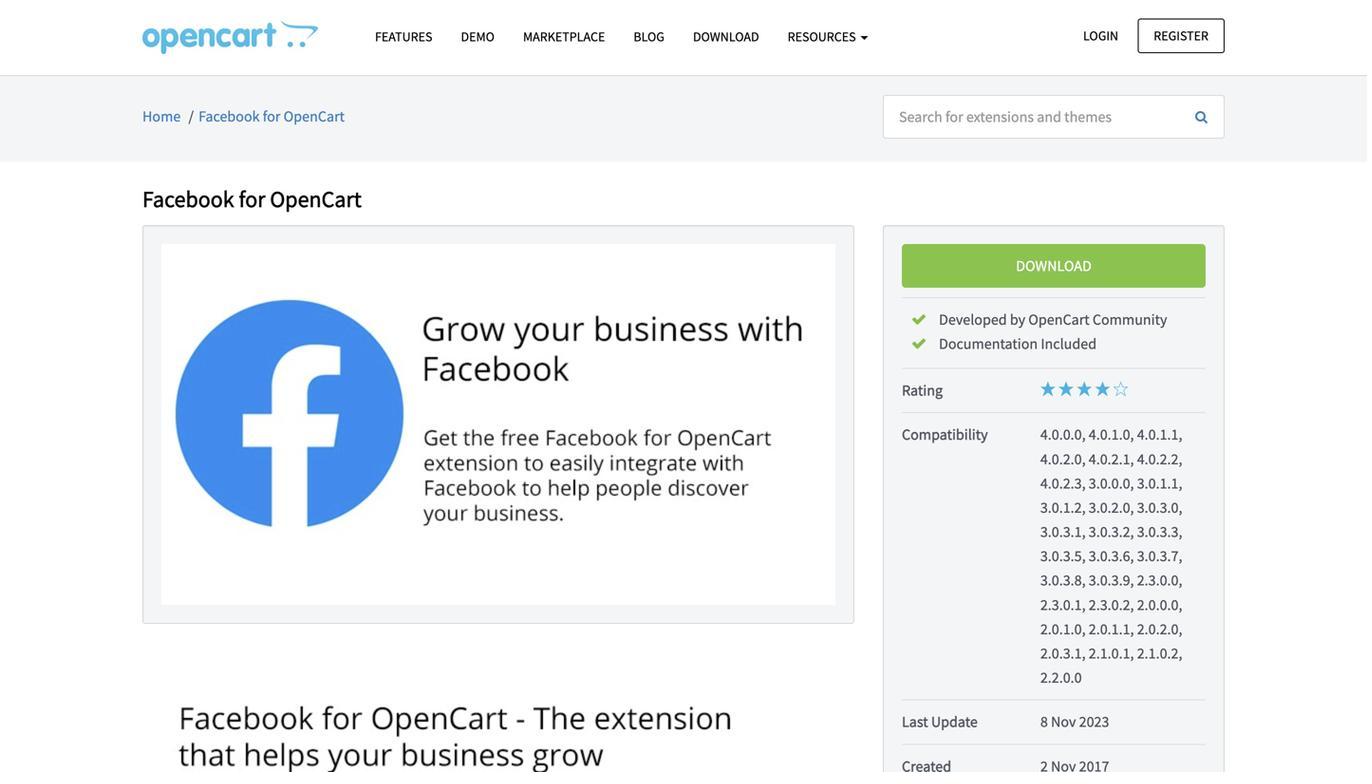 Task type: describe. For each thing, give the bounding box(es) containing it.
resources
[[788, 28, 859, 45]]

1 vertical spatial opencart
[[270, 185, 362, 213]]

1 vertical spatial for
[[239, 185, 265, 213]]

demo link
[[447, 20, 509, 53]]

2023
[[1079, 712, 1110, 731]]

login
[[1084, 27, 1119, 44]]

0 vertical spatial download
[[693, 28, 759, 45]]

4.0.2.3,
[[1041, 474, 1086, 493]]

features link
[[361, 20, 447, 53]]

included
[[1041, 334, 1097, 353]]

2 star light image from the left
[[1077, 381, 1092, 397]]

resources link
[[774, 20, 883, 53]]

0 vertical spatial download link
[[679, 20, 774, 53]]

2.2.0.0
[[1041, 668, 1082, 687]]

search image
[[1196, 110, 1208, 123]]

marketplace link
[[509, 20, 620, 53]]

by
[[1010, 310, 1026, 329]]

1 vertical spatial facebook for opencart
[[142, 185, 362, 213]]

developed by opencart community documentation included
[[939, 310, 1168, 353]]

opencart - facebook for opencart image
[[142, 20, 318, 54]]

nov
[[1051, 712, 1076, 731]]

opencart inside developed by opencart community documentation included
[[1029, 310, 1090, 329]]

last update
[[902, 712, 978, 731]]

4.0.2.1,
[[1089, 449, 1134, 468]]

2.0.1.0,
[[1041, 620, 1086, 639]]

developed
[[939, 310, 1007, 329]]

login link
[[1067, 19, 1135, 53]]

2.3.0.2,
[[1089, 595, 1134, 614]]

3.0.3.7,
[[1137, 547, 1183, 566]]

2.1.0.2,
[[1137, 644, 1183, 663]]

0 vertical spatial facebook for opencart
[[199, 107, 345, 126]]

3.0.3.9,
[[1089, 571, 1134, 590]]

3.0.3.0,
[[1137, 498, 1183, 517]]

star light image
[[1059, 381, 1074, 397]]

0 vertical spatial opencart
[[284, 107, 345, 126]]

4.0.2.0,
[[1041, 449, 1086, 468]]

1 vertical spatial facebook
[[142, 185, 234, 213]]

8
[[1041, 712, 1048, 731]]

3.0.2.0,
[[1089, 498, 1134, 517]]

home link
[[142, 107, 181, 126]]

4.0.2.2,
[[1137, 449, 1183, 468]]

1 horizontal spatial download link
[[902, 244, 1206, 288]]

2.1.0.1,
[[1089, 644, 1134, 663]]

2.3.0.0,
[[1137, 571, 1183, 590]]

2.0.3.1,
[[1041, 644, 1086, 663]]



Task type: locate. For each thing, give the bounding box(es) containing it.
star light o image
[[1114, 381, 1129, 397]]

register link
[[1138, 19, 1225, 53]]

download link right blog at the left top of the page
[[679, 20, 774, 53]]

1 horizontal spatial star light image
[[1077, 381, 1092, 397]]

2 horizontal spatial star light image
[[1095, 381, 1111, 397]]

blog
[[634, 28, 665, 45]]

compatibility
[[902, 425, 988, 444]]

2.0.0.0,
[[1137, 595, 1183, 614]]

2.3.0.1,
[[1041, 595, 1086, 614]]

download link up 'by'
[[902, 244, 1206, 288]]

home
[[142, 107, 181, 126]]

download
[[693, 28, 759, 45], [1016, 256, 1092, 275]]

3.0.3.6,
[[1089, 547, 1134, 566]]

facebook right home
[[199, 107, 260, 126]]

2 vertical spatial opencart
[[1029, 310, 1090, 329]]

1 vertical spatial download link
[[902, 244, 1206, 288]]

star light image left star light o icon
[[1095, 381, 1111, 397]]

download right blog at the left top of the page
[[693, 28, 759, 45]]

community
[[1093, 310, 1168, 329]]

marketplace
[[523, 28, 605, 45]]

facebook for opencart link
[[199, 107, 345, 126]]

facebook
[[199, 107, 260, 126], [142, 185, 234, 213]]

last
[[902, 712, 928, 731]]

1 star light image from the left
[[1041, 381, 1056, 397]]

2.0.1.1,
[[1089, 620, 1134, 639]]

blog link
[[620, 20, 679, 53]]

star light image
[[1041, 381, 1056, 397], [1077, 381, 1092, 397], [1095, 381, 1111, 397]]

opencart
[[284, 107, 345, 126], [270, 185, 362, 213], [1029, 310, 1090, 329]]

0 horizontal spatial download
[[693, 28, 759, 45]]

0 horizontal spatial star light image
[[1041, 381, 1056, 397]]

download up 'by'
[[1016, 256, 1092, 275]]

features
[[375, 28, 433, 45]]

8 nov 2023
[[1041, 712, 1110, 731]]

0 vertical spatial facebook
[[199, 107, 260, 126]]

demo
[[461, 28, 495, 45]]

3.0.1.1,
[[1137, 474, 1183, 493]]

4.0.1.0,
[[1089, 425, 1134, 444]]

register
[[1154, 27, 1209, 44]]

for down opencart - facebook for opencart image
[[263, 107, 281, 126]]

update
[[931, 712, 978, 731]]

2.0.2.0,
[[1137, 620, 1183, 639]]

facebook for opencart image
[[161, 244, 836, 605]]

3 star light image from the left
[[1095, 381, 1111, 397]]

star light image right star light image
[[1077, 381, 1092, 397]]

for
[[263, 107, 281, 126], [239, 185, 265, 213]]

4.0.0.0,
[[1041, 425, 1086, 444]]

0 vertical spatial for
[[263, 107, 281, 126]]

Search for extensions and themes text field
[[883, 95, 1180, 139]]

for down the facebook for opencart link
[[239, 185, 265, 213]]

3.0.1.2,
[[1041, 498, 1086, 517]]

documentation
[[939, 334, 1038, 353]]

facebook for opencart down the facebook for opencart link
[[142, 185, 362, 213]]

3.0.3.8,
[[1041, 571, 1086, 590]]

star light image left star light image
[[1041, 381, 1056, 397]]

facebook down home link
[[142, 185, 234, 213]]

0 horizontal spatial download link
[[679, 20, 774, 53]]

3.0.3.2,
[[1089, 522, 1134, 541]]

3.0.3.5,
[[1041, 547, 1086, 566]]

3.0.0.0,
[[1089, 474, 1134, 493]]

1 horizontal spatial download
[[1016, 256, 1092, 275]]

3.0.3.1,
[[1041, 522, 1086, 541]]

rating
[[902, 381, 943, 400]]

3.0.3.3,
[[1137, 522, 1183, 541]]

4.0.1.1,
[[1137, 425, 1183, 444]]

1 vertical spatial download
[[1016, 256, 1092, 275]]

4.0.0.0, 4.0.1.0, 4.0.1.1, 4.0.2.0, 4.0.2.1, 4.0.2.2, 4.0.2.3, 3.0.0.0, 3.0.1.1, 3.0.1.2, 3.0.2.0, 3.0.3.0, 3.0.3.1, 3.0.3.2, 3.0.3.3, 3.0.3.5, 3.0.3.6, 3.0.3.7, 3.0.3.8, 3.0.3.9, 2.3.0.0, 2.3.0.1, 2.3.0.2, 2.0.0.0, 2.0.1.0, 2.0.1.1, 2.0.2.0, 2.0.3.1, 2.1.0.1, 2.1.0.2, 2.2.0.0
[[1041, 425, 1183, 687]]

facebook for opencart
[[199, 107, 345, 126], [142, 185, 362, 213]]

facebook for opencart down opencart - facebook for opencart image
[[199, 107, 345, 126]]

download link
[[679, 20, 774, 53], [902, 244, 1206, 288]]



Task type: vqa. For each thing, say whether or not it's contained in the screenshot.
"policy" for Privacy Policy
no



